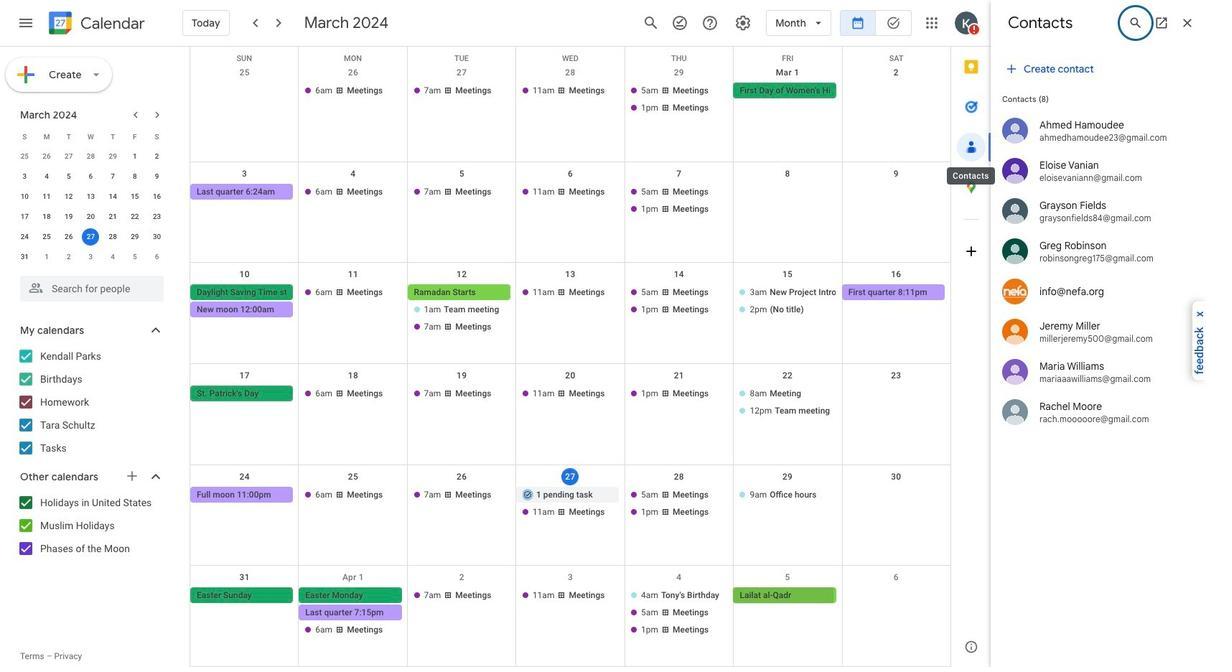Task type: vqa. For each thing, say whether or not it's contained in the screenshot.
5 ELEMENT
yes



Task type: locate. For each thing, give the bounding box(es) containing it.
cell
[[190, 83, 299, 117], [625, 83, 734, 117], [625, 184, 734, 218], [734, 184, 842, 218], [842, 184, 951, 218], [80, 227, 102, 247], [190, 285, 299, 336], [408, 285, 516, 336], [625, 285, 734, 336], [734, 285, 842, 336], [734, 386, 842, 420], [516, 487, 625, 521], [625, 487, 734, 521], [299, 588, 408, 640], [625, 588, 734, 640]]

13 element
[[82, 188, 99, 205]]

11 element
[[38, 188, 55, 205]]

26 element
[[60, 228, 77, 246]]

17 element
[[16, 208, 33, 226]]

21 element
[[104, 208, 122, 226]]

heading
[[78, 15, 145, 32]]

row group
[[14, 147, 168, 267]]

main drawer image
[[17, 14, 34, 32]]

april 6 element
[[148, 249, 166, 266]]

7 element
[[104, 168, 122, 185]]

22 element
[[126, 208, 144, 226]]

5 element
[[60, 168, 77, 185]]

april 2 element
[[60, 249, 77, 266]]

row
[[190, 47, 951, 63], [190, 61, 951, 162], [14, 126, 168, 147], [14, 147, 168, 167], [190, 162, 951, 263], [14, 167, 168, 187], [14, 187, 168, 207], [14, 207, 168, 227], [14, 227, 168, 247], [14, 247, 168, 267], [190, 263, 951, 364], [190, 364, 951, 465], [190, 465, 951, 566], [190, 566, 951, 667]]

18 element
[[38, 208, 55, 226]]

tab list inside side panel section
[[952, 47, 992, 627]]

25 element
[[38, 228, 55, 246]]

tab list
[[952, 47, 992, 627]]

28 element
[[104, 228, 122, 246]]

february 29 element
[[104, 148, 122, 165]]

24 element
[[16, 228, 33, 246]]

30 element
[[148, 228, 166, 246]]

heading inside calendar element
[[78, 15, 145, 32]]

4 element
[[38, 168, 55, 185]]

None search field
[[0, 270, 178, 302]]

grid
[[190, 47, 951, 667]]

february 27 element
[[60, 148, 77, 165]]

add other calendars image
[[125, 469, 139, 483]]



Task type: describe. For each thing, give the bounding box(es) containing it.
other calendars list
[[3, 491, 178, 560]]

8 element
[[126, 168, 144, 185]]

my calendars list
[[3, 345, 178, 460]]

1 element
[[126, 148, 144, 165]]

april 1 element
[[38, 249, 55, 266]]

settings menu image
[[735, 14, 752, 32]]

3 element
[[16, 168, 33, 185]]

10 element
[[16, 188, 33, 205]]

9 element
[[148, 168, 166, 185]]

23 element
[[148, 208, 166, 226]]

Search for people text field
[[29, 276, 155, 302]]

29 element
[[126, 228, 144, 246]]

14 element
[[104, 188, 122, 205]]

april 5 element
[[126, 249, 144, 266]]

16 element
[[148, 188, 166, 205]]

april 3 element
[[82, 249, 99, 266]]

12 element
[[60, 188, 77, 205]]

6 element
[[82, 168, 99, 185]]

20 element
[[82, 208, 99, 226]]

27, today element
[[82, 228, 99, 246]]

15 element
[[126, 188, 144, 205]]

february 28 element
[[82, 148, 99, 165]]

calendar element
[[46, 9, 145, 40]]

april 4 element
[[104, 249, 122, 266]]

side panel section
[[951, 47, 992, 667]]

cell inside march 2024 grid
[[80, 227, 102, 247]]

19 element
[[60, 208, 77, 226]]

31 element
[[16, 249, 33, 266]]

february 25 element
[[16, 148, 33, 165]]

march 2024 grid
[[14, 126, 168, 267]]

february 26 element
[[38, 148, 55, 165]]

2 element
[[148, 148, 166, 165]]



